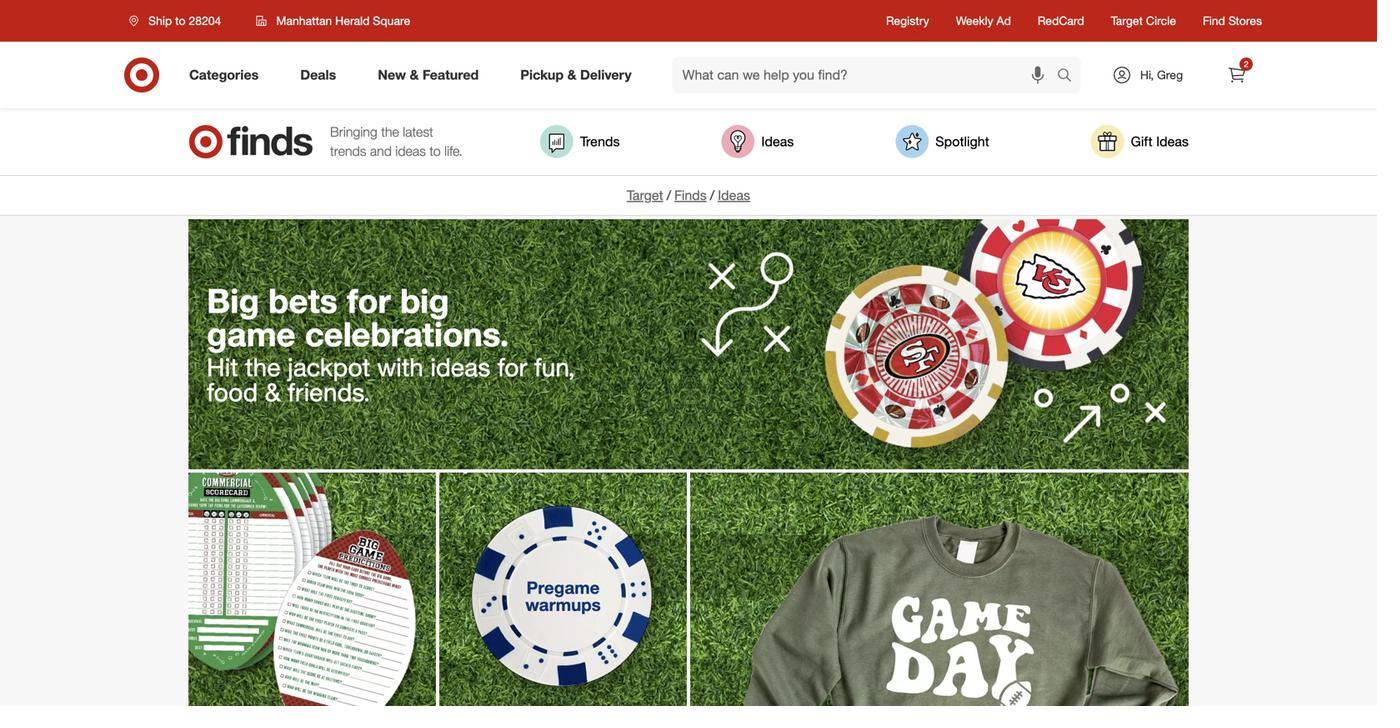 Task type: describe. For each thing, give the bounding box(es) containing it.
with
[[377, 352, 423, 382]]

deals link
[[286, 57, 357, 93]]

redcard link
[[1038, 13, 1084, 29]]

target finds image
[[188, 125, 313, 158]]

hi,
[[1140, 68, 1154, 82]]

pickup & delivery link
[[506, 57, 652, 93]]

fun,
[[534, 352, 575, 382]]

pregame warmups
[[525, 577, 601, 615]]

1 horizontal spatial ideas
[[761, 133, 794, 150]]

jackpot
[[288, 352, 370, 382]]

the inside big bets for big game celebrations. hit the jackpot with ideas for fun, food & friends.
[[245, 352, 281, 382]]

circle
[[1146, 13, 1176, 28]]

gift
[[1131, 133, 1152, 150]]

stores
[[1228, 13, 1262, 28]]

& for new
[[410, 67, 419, 83]]

2
[[1244, 59, 1248, 69]]

weekly
[[956, 13, 993, 28]]

trends
[[580, 133, 620, 150]]

manhattan herald square button
[[245, 6, 421, 36]]

target for target / finds / ideas
[[627, 187, 663, 203]]

pickup & delivery
[[520, 67, 632, 83]]

warmups
[[525, 594, 601, 615]]

search
[[1049, 68, 1090, 85]]

pregame
[[526, 577, 600, 598]]

1 horizontal spatial for
[[497, 352, 527, 382]]

new & featured link
[[364, 57, 500, 93]]

spotlight link
[[895, 125, 989, 158]]

new
[[378, 67, 406, 83]]

0 horizontal spatial ideas
[[718, 187, 750, 203]]

latest
[[403, 124, 433, 140]]

celebrations.
[[305, 313, 509, 354]]

greg
[[1157, 68, 1183, 82]]

gift ideas
[[1131, 133, 1189, 150]]

ship to 28204
[[148, 13, 221, 28]]

categories link
[[175, 57, 279, 93]]

target / finds / ideas
[[627, 187, 750, 203]]

1 / from the left
[[667, 187, 671, 203]]

target circle link
[[1111, 13, 1176, 29]]

redcard
[[1038, 13, 1084, 28]]

& inside big bets for big game celebrations. hit the jackpot with ideas for fun, food & friends.
[[265, 377, 281, 407]]

trends link
[[540, 125, 620, 158]]

life.
[[444, 143, 462, 159]]

28204
[[189, 13, 221, 28]]

2 horizontal spatial ideas
[[1156, 133, 1189, 150]]



Task type: locate. For each thing, give the bounding box(es) containing it.
find
[[1203, 13, 1225, 28]]

0 horizontal spatial for
[[347, 280, 391, 321]]

ideas link
[[721, 125, 794, 158], [718, 187, 750, 203]]

What can we help you find? suggestions appear below search field
[[672, 57, 1061, 93]]

square
[[373, 13, 410, 28]]

target
[[1111, 13, 1143, 28], [627, 187, 663, 203]]

ship
[[148, 13, 172, 28]]

& right pickup
[[567, 67, 576, 83]]

ideas inside big bets for big game celebrations. hit the jackpot with ideas for fun, food & friends.
[[430, 352, 490, 382]]

pickup
[[520, 67, 564, 83]]

0 vertical spatial the
[[381, 124, 399, 140]]

manhattan herald square
[[276, 13, 410, 28]]

1 vertical spatial ideas
[[430, 352, 490, 382]]

bets
[[268, 280, 338, 321]]

/
[[667, 187, 671, 203], [710, 187, 714, 203]]

target for target circle
[[1111, 13, 1143, 28]]

for left fun,
[[497, 352, 527, 382]]

registry
[[886, 13, 929, 28]]

the
[[381, 124, 399, 140], [245, 352, 281, 382]]

/ left finds 'link'
[[667, 187, 671, 203]]

0 vertical spatial ideas link
[[721, 125, 794, 158]]

1 vertical spatial the
[[245, 352, 281, 382]]

deals
[[300, 67, 336, 83]]

0 vertical spatial target
[[1111, 13, 1143, 28]]

0 horizontal spatial &
[[265, 377, 281, 407]]

1 vertical spatial ideas link
[[718, 187, 750, 203]]

gift ideas link
[[1091, 125, 1189, 158]]

to
[[175, 13, 185, 28], [430, 143, 441, 159]]

spotlight
[[935, 133, 989, 150]]

friends.
[[288, 377, 370, 407]]

ideas
[[761, 133, 794, 150], [1156, 133, 1189, 150], [718, 187, 750, 203]]

search button
[[1049, 57, 1090, 97]]

1 horizontal spatial to
[[430, 143, 441, 159]]

the up the and
[[381, 124, 399, 140]]

big bets for big game celebrations. hit the jackpot with ideas for fun, food & friends.
[[207, 280, 582, 407]]

2 horizontal spatial &
[[567, 67, 576, 83]]

ideas right 'with'
[[430, 352, 490, 382]]

1 vertical spatial for
[[497, 352, 527, 382]]

game
[[207, 313, 296, 354]]

delivery
[[580, 67, 632, 83]]

for
[[347, 280, 391, 321], [497, 352, 527, 382]]

to left life.
[[430, 143, 441, 159]]

& right food
[[265, 377, 281, 407]]

0 horizontal spatial target
[[627, 187, 663, 203]]

food
[[207, 377, 258, 407]]

bringing the latest trends and ideas to life.
[[330, 124, 462, 159]]

herald
[[335, 13, 370, 28]]

1 horizontal spatial target
[[1111, 13, 1143, 28]]

manhattan
[[276, 13, 332, 28]]

bringing
[[330, 124, 377, 140]]

big
[[400, 280, 449, 321]]

masterpieces casino style 100 piece poker chip set - nfl kansas city chiefs, masterpieces casino style 20 piece 11.5 gram poker chip set nfl san francisco 49ers gold edition, masterpieces officially licensed nfl league-nfl checkers board game for families and kids ages 6 and up, masterpieces officially licsenced nfl kansas city chiefs shake n' score dice game for age 6 and up, masterpieces officially licsenced nfl san francisco 49ers shake n' score dice game for age 6 and up, masterpieces officially licensed nfl kansas city chiefs matching game for kids and families, masterpieces officially licensed nfl san francisco 49ers matching game for kids and families image
[[188, 219, 1189, 469]]

0 horizontal spatial /
[[667, 187, 671, 203]]

2 / from the left
[[710, 187, 714, 203]]

target link
[[627, 187, 663, 203]]

target circle
[[1111, 13, 1176, 28]]

1 vertical spatial target
[[627, 187, 663, 203]]

0 horizontal spatial the
[[245, 352, 281, 382]]

and
[[370, 143, 392, 159]]

find stores link
[[1203, 13, 1262, 29]]

0 horizontal spatial to
[[175, 13, 185, 28]]

weekly ad
[[956, 13, 1011, 28]]

0 vertical spatial to
[[175, 13, 185, 28]]

ideas inside bringing the latest trends and ideas to life.
[[395, 143, 426, 159]]

hi, greg
[[1140, 68, 1183, 82]]

1 horizontal spatial /
[[710, 187, 714, 203]]

2 link
[[1219, 57, 1255, 93]]

for left the big
[[347, 280, 391, 321]]

ideas down latest
[[395, 143, 426, 159]]

hit
[[207, 352, 238, 382]]

finds link
[[674, 187, 707, 203]]

ad
[[997, 13, 1011, 28]]

big
[[207, 280, 259, 321]]

target left the circle
[[1111, 13, 1143, 28]]

1 horizontal spatial the
[[381, 124, 399, 140]]

&
[[410, 67, 419, 83], [567, 67, 576, 83], [265, 377, 281, 407]]

find stores
[[1203, 13, 1262, 28]]

ship to 28204 button
[[118, 6, 239, 36]]

0 vertical spatial for
[[347, 280, 391, 321]]

finds
[[674, 187, 707, 203]]

registry link
[[886, 13, 929, 29]]

1 horizontal spatial &
[[410, 67, 419, 83]]

weekly ad link
[[956, 13, 1011, 29]]

featured
[[423, 67, 479, 83]]

target left finds 'link'
[[627, 187, 663, 203]]

categories
[[189, 67, 259, 83]]

0 vertical spatial ideas
[[395, 143, 426, 159]]

to inside bringing the latest trends and ideas to life.
[[430, 143, 441, 159]]

ideas
[[395, 143, 426, 159], [430, 352, 490, 382]]

to right "ship"
[[175, 13, 185, 28]]

to inside dropdown button
[[175, 13, 185, 28]]

0 horizontal spatial ideas
[[395, 143, 426, 159]]

& right new
[[410, 67, 419, 83]]

& for pickup
[[567, 67, 576, 83]]

the right hit
[[245, 352, 281, 382]]

trends
[[330, 143, 366, 159]]

new & featured
[[378, 67, 479, 83]]

1 horizontal spatial ideas
[[430, 352, 490, 382]]

the inside bringing the latest trends and ideas to life.
[[381, 124, 399, 140]]

/ right finds at the top of the page
[[710, 187, 714, 203]]

1 vertical spatial to
[[430, 143, 441, 159]]



Task type: vqa. For each thing, say whether or not it's contained in the screenshot.
'Registry'
yes



